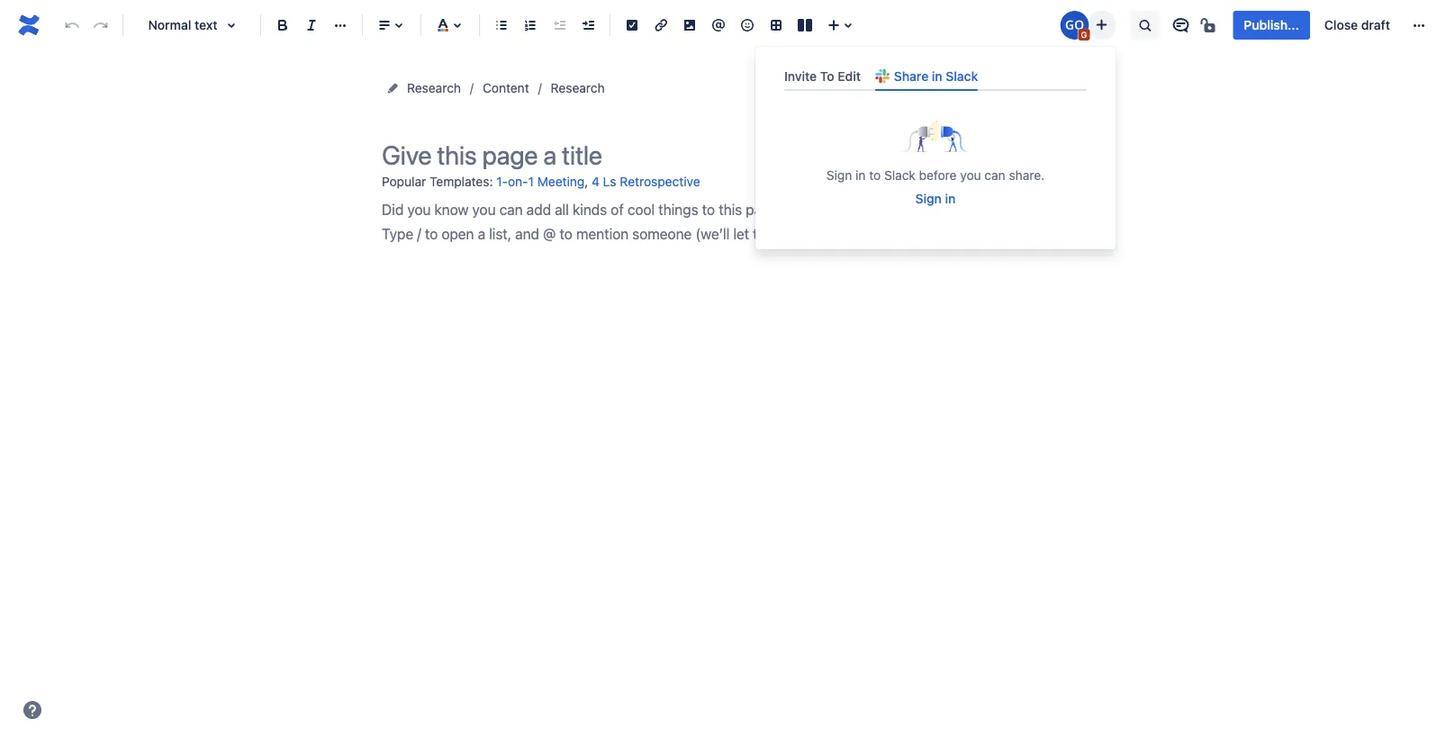 Task type: locate. For each thing, give the bounding box(es) containing it.
action item image
[[621, 14, 643, 36]]

close
[[1324, 18, 1358, 32]]

research down indent tab icon
[[551, 81, 605, 95]]

slack right share
[[946, 68, 978, 83]]

help image
[[22, 700, 43, 721]]

share.
[[1009, 168, 1045, 183]]

on-
[[508, 174, 528, 189]]

move this page image
[[385, 81, 400, 95]]

research
[[407, 81, 461, 95], [551, 81, 605, 95]]

invite to edit image
[[1091, 14, 1112, 36]]

you
[[960, 168, 981, 183]]

2 horizontal spatial in
[[945, 191, 956, 206]]

in
[[932, 68, 942, 83], [856, 168, 866, 183], [945, 191, 956, 206]]

Give this page a title text field
[[382, 140, 1066, 170]]

in for share
[[932, 68, 942, 83]]

1 horizontal spatial research link
[[551, 77, 605, 99]]

1 vertical spatial in
[[856, 168, 866, 183]]

0 horizontal spatial in
[[856, 168, 866, 183]]

align left image
[[374, 14, 395, 36]]

draft
[[1361, 18, 1390, 32]]

more image
[[1408, 14, 1430, 36]]

slack inside 'tab list'
[[946, 68, 978, 83]]

0 horizontal spatial research link
[[407, 77, 461, 99]]

research link down indent tab icon
[[551, 77, 605, 99]]

make page full-width image
[[1039, 77, 1061, 99]]

gary orlando image
[[1060, 11, 1089, 40]]

in left to
[[856, 168, 866, 183]]

1-on-1 meeting button
[[496, 167, 585, 197]]

sign left to
[[827, 168, 852, 183]]

share in slack
[[894, 68, 978, 83]]

close draft button
[[1314, 11, 1401, 40]]

in right share
[[932, 68, 942, 83]]

sign down before
[[915, 191, 942, 206]]

popular
[[382, 174, 426, 189]]

tab list
[[777, 61, 1094, 91]]

slack right to
[[884, 168, 916, 183]]

more formatting image
[[330, 14, 351, 36]]

bullet list ⌘⇧8 image
[[491, 14, 512, 36]]

normal text button
[[131, 5, 253, 45]]

indent tab image
[[577, 14, 599, 36]]

invite to edit
[[784, 68, 861, 83]]

research right move this page icon
[[407, 81, 461, 95]]

text
[[195, 18, 218, 32]]

2 vertical spatial in
[[945, 191, 956, 206]]

1 horizontal spatial in
[[932, 68, 942, 83]]

0 horizontal spatial slack
[[884, 168, 916, 183]]

2 research from the left
[[551, 81, 605, 95]]

1 horizontal spatial slack
[[946, 68, 978, 83]]

1 research from the left
[[407, 81, 461, 95]]

redo ⌘⇧z image
[[90, 14, 112, 36]]

research link
[[407, 77, 461, 99], [551, 77, 605, 99]]

to
[[869, 168, 881, 183]]

research link right move this page icon
[[407, 77, 461, 99]]

share
[[894, 68, 929, 83]]

1 vertical spatial slack
[[884, 168, 916, 183]]

1 vertical spatial sign
[[915, 191, 942, 206]]

layouts image
[[794, 14, 816, 36]]

0 horizontal spatial sign
[[827, 168, 852, 183]]

sign
[[827, 168, 852, 183], [915, 191, 942, 206]]

4
[[592, 174, 600, 189]]

0 vertical spatial in
[[932, 68, 942, 83]]

0 vertical spatial sign
[[827, 168, 852, 183]]

0 vertical spatial slack
[[946, 68, 978, 83]]

content
[[483, 81, 529, 95]]

tab list containing invite to edit
[[777, 61, 1094, 91]]

slack
[[946, 68, 978, 83], [884, 168, 916, 183]]

4 ls retrospective button
[[592, 167, 700, 197]]

retrospective
[[620, 174, 700, 189]]

research for first "research" link from the right
[[551, 81, 605, 95]]

1 horizontal spatial research
[[551, 81, 605, 95]]

link image
[[650, 14, 672, 36]]

,
[[585, 174, 588, 189]]

0 horizontal spatial research
[[407, 81, 461, 95]]

bold ⌘b image
[[272, 14, 294, 36]]

edit
[[838, 68, 861, 83]]

1 horizontal spatial sign
[[915, 191, 942, 206]]

in down before
[[945, 191, 956, 206]]

no restrictions image
[[1199, 14, 1221, 36]]

to
[[820, 68, 834, 83]]

sign in to slack before you can share. sign in
[[827, 168, 1045, 206]]

normal text
[[148, 18, 218, 32]]

before
[[919, 168, 957, 183]]



Task type: vqa. For each thing, say whether or not it's contained in the screenshot.
the Research
yes



Task type: describe. For each thing, give the bounding box(es) containing it.
templates:
[[430, 174, 493, 189]]

popular templates: 1-on-1 meeting , 4 ls retrospective
[[382, 174, 700, 189]]

find and replace image
[[1134, 14, 1156, 36]]

publish...
[[1244, 18, 1299, 32]]

mention image
[[708, 14, 729, 36]]

publish... button
[[1233, 11, 1310, 40]]

confluence image
[[14, 11, 43, 40]]

1 research link from the left
[[407, 77, 461, 99]]

can
[[985, 168, 1006, 183]]

ls
[[603, 174, 616, 189]]

confluence image
[[14, 11, 43, 40]]

Main content area, start typing to enter text. text field
[[382, 197, 1066, 247]]

numbered list ⌘⇧7 image
[[520, 14, 541, 36]]

2 research link from the left
[[551, 77, 605, 99]]

emoji image
[[737, 14, 758, 36]]

in for sign
[[856, 168, 866, 183]]

outdent ⇧tab image
[[548, 14, 570, 36]]

table image
[[765, 14, 787, 36]]

sign in button
[[905, 185, 967, 213]]

add image, video, or file image
[[679, 14, 701, 36]]

content link
[[483, 77, 529, 99]]

research for 1st "research" link
[[407, 81, 461, 95]]

italic ⌘i image
[[301, 14, 322, 36]]

1
[[528, 174, 534, 189]]

invite
[[784, 68, 817, 83]]

comment icon image
[[1170, 14, 1192, 36]]

slack inside the 'sign in to slack before you can share. sign in'
[[884, 168, 916, 183]]

1-
[[496, 174, 508, 189]]

undo ⌘z image
[[61, 14, 83, 36]]

close draft
[[1324, 18, 1390, 32]]

normal
[[148, 18, 191, 32]]

meeting
[[537, 174, 585, 189]]



